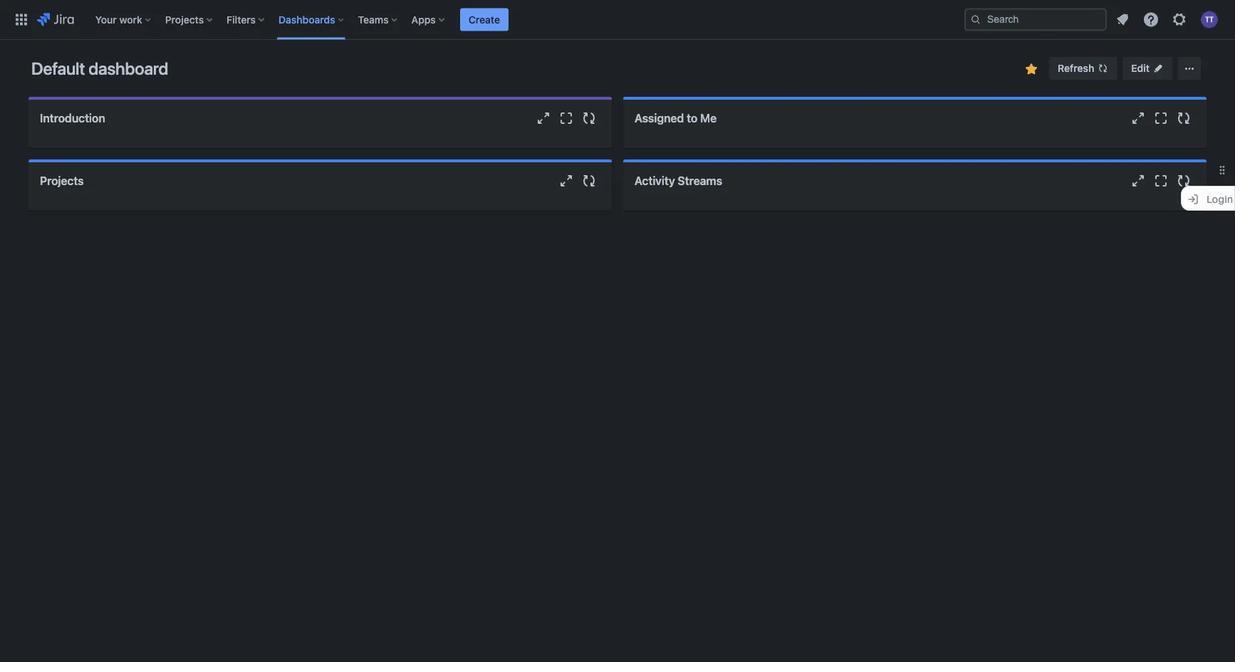 Task type: locate. For each thing, give the bounding box(es) containing it.
expand projects image
[[558, 172, 575, 190]]

create
[[469, 14, 500, 25]]

expand introduction image
[[535, 110, 552, 127]]

refresh projects image
[[581, 172, 598, 190]]

banner
[[0, 0, 1235, 40]]

teams button
[[354, 8, 403, 31]]

maximize introduction image
[[558, 110, 575, 127]]

your work button
[[91, 8, 157, 31]]

0 vertical spatial projects
[[165, 14, 204, 25]]

default
[[31, 58, 85, 78]]

projects right work
[[165, 14, 204, 25]]

projects inside projects popup button
[[165, 14, 204, 25]]

refresh activity streams image
[[1176, 172, 1193, 190]]

expand activity streams image
[[1130, 172, 1147, 190]]

1 horizontal spatial projects
[[165, 14, 204, 25]]

0 horizontal spatial projects
[[40, 174, 84, 188]]

help image
[[1143, 11, 1160, 28]]

filters button
[[222, 8, 270, 31]]

your
[[95, 14, 117, 25]]

create button
[[460, 8, 509, 31]]

introduction
[[40, 111, 105, 125]]

filters
[[227, 14, 256, 25]]

assigned to me
[[635, 111, 717, 125]]

projects down introduction
[[40, 174, 84, 188]]

settings image
[[1171, 11, 1188, 28]]

teams
[[358, 14, 389, 25]]

1 vertical spatial projects
[[40, 174, 84, 188]]

projects
[[165, 14, 204, 25], [40, 174, 84, 188]]

edit icon image
[[1153, 63, 1164, 74]]

assigned
[[635, 111, 684, 125]]

notifications image
[[1114, 11, 1131, 28]]

refresh image
[[1097, 63, 1109, 74]]

jira image
[[37, 11, 74, 28], [37, 11, 74, 28]]

maximize activity streams image
[[1153, 172, 1170, 190]]

more dashboard actions image
[[1181, 60, 1198, 77]]



Task type: vqa. For each thing, say whether or not it's contained in the screenshot.
'check' image
no



Task type: describe. For each thing, give the bounding box(es) containing it.
primary element
[[9, 0, 965, 40]]

apps button
[[407, 8, 450, 31]]

search image
[[970, 14, 982, 25]]

activity
[[635, 174, 675, 188]]

edit link
[[1123, 57, 1173, 80]]

your profile and settings image
[[1201, 11, 1218, 28]]

apps
[[412, 14, 436, 25]]

me
[[700, 111, 717, 125]]

dashboards button
[[274, 8, 350, 31]]

Search field
[[965, 8, 1107, 31]]

work
[[119, 14, 142, 25]]

appswitcher icon image
[[13, 11, 30, 28]]

your work
[[95, 14, 142, 25]]

dashboards
[[279, 14, 335, 25]]

maximize assigned to me image
[[1153, 110, 1170, 127]]

default dashboard
[[31, 58, 168, 78]]

refresh introduction image
[[581, 110, 598, 127]]

expand assigned to me image
[[1130, 110, 1147, 127]]

projects button
[[161, 8, 218, 31]]

refresh assigned to me image
[[1176, 110, 1193, 127]]

star default dashboard image
[[1023, 61, 1040, 78]]

dashboard
[[88, 58, 168, 78]]

activity streams
[[635, 174, 722, 188]]

refresh
[[1058, 62, 1095, 74]]

streams
[[678, 174, 722, 188]]

refresh button
[[1050, 57, 1117, 80]]

banner containing your work
[[0, 0, 1235, 40]]

edit
[[1132, 62, 1150, 74]]

to
[[687, 111, 698, 125]]



